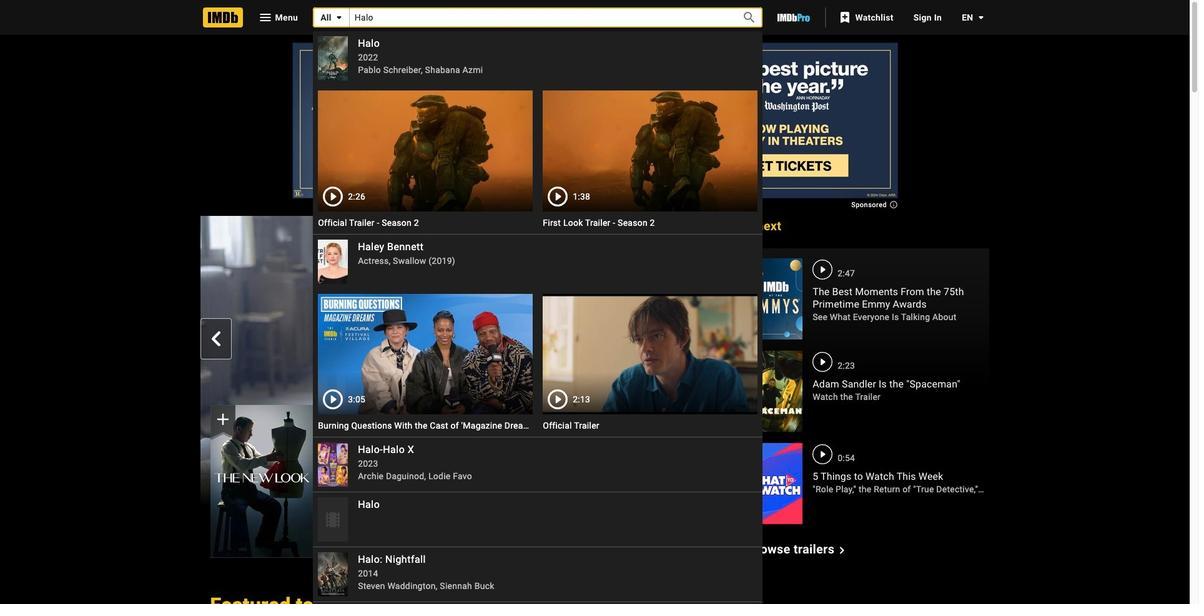 Task type: describe. For each thing, give the bounding box(es) containing it.
chevron right image
[[835, 543, 850, 558]]

5 things to watch for the week of jan. 15 image
[[748, 444, 803, 525]]

spaceman image
[[748, 351, 803, 432]]

chevron right inline image
[[707, 332, 722, 347]]

halo image
[[318, 36, 348, 81]]

haley bennett image
[[318, 240, 348, 284]]

arrow drop down image
[[974, 10, 989, 25]]

home image
[[203, 7, 243, 27]]

halo: nightfall image
[[318, 553, 348, 597]]

watchlist image
[[838, 10, 853, 25]]

menu image
[[258, 10, 273, 25]]

first look trailer - season 2 image
[[543, 91, 758, 212]]



Task type: vqa. For each thing, say whether or not it's contained in the screenshot.
AS
no



Task type: locate. For each thing, give the bounding box(es) containing it.
option
[[313, 602, 763, 605]]

it's dior vs. chanel in "the new look" image
[[200, 216, 731, 515]]

arrow drop down image
[[332, 10, 347, 25]]

halo-halo x image
[[318, 443, 348, 487]]

group
[[318, 91, 533, 212], [543, 91, 758, 212], [200, 216, 731, 558], [318, 294, 533, 415], [543, 294, 758, 415], [210, 406, 313, 558]]

chevron left inline image
[[208, 332, 223, 347]]

submit search image
[[742, 10, 757, 25]]

official trailer image
[[543, 294, 758, 415]]

list box
[[313, 31, 763, 605]]

sponsored content section
[[292, 42, 898, 207]]

it's dior vs. chanel in "the new look" element
[[200, 216, 731, 558]]

best moments from the 75th emmy awards telecast image
[[748, 259, 803, 340]]

the new look image
[[210, 406, 313, 558], [210, 406, 313, 558]]

official trailer - season 2 image
[[318, 91, 533, 212]]

Search IMDb text field
[[350, 8, 728, 27]]

None search field
[[313, 7, 763, 605]]

None field
[[313, 8, 763, 605]]

burning questions with the cast of 'magazine dreams' image
[[318, 294, 533, 415]]



